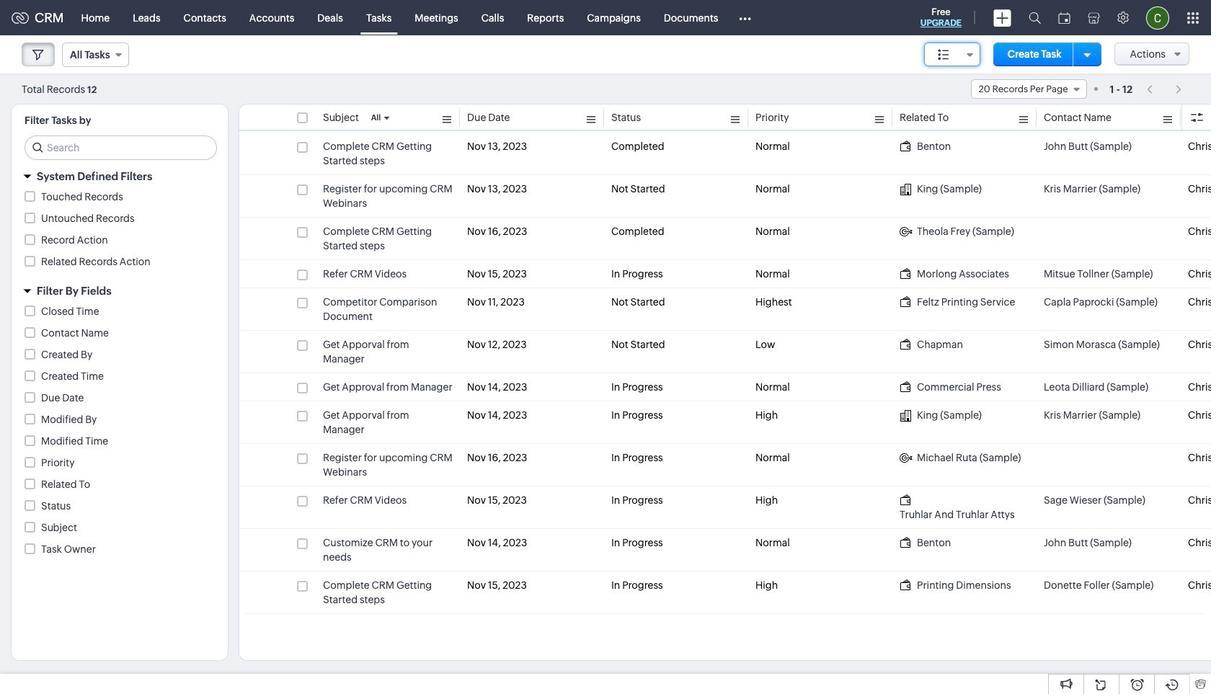 Task type: describe. For each thing, give the bounding box(es) containing it.
search image
[[1029, 12, 1041, 24]]

create menu image
[[994, 9, 1012, 26]]

search element
[[1020, 0, 1050, 35]]

calendar image
[[1059, 12, 1071, 23]]

create menu element
[[985, 0, 1020, 35]]

logo image
[[12, 12, 29, 23]]

Other Modules field
[[730, 6, 761, 29]]



Task type: vqa. For each thing, say whether or not it's contained in the screenshot.
top Meetings
no



Task type: locate. For each thing, give the bounding box(es) containing it.
Search text field
[[25, 136, 216, 159]]

row group
[[239, 133, 1211, 614]]

profile element
[[1138, 0, 1178, 35]]

None field
[[62, 43, 129, 67], [924, 43, 981, 66], [971, 79, 1087, 99], [62, 43, 129, 67], [971, 79, 1087, 99]]

profile image
[[1147, 6, 1170, 29]]

size image
[[938, 48, 950, 61]]

none field size
[[924, 43, 981, 66]]

navigation
[[1140, 79, 1190, 100]]



